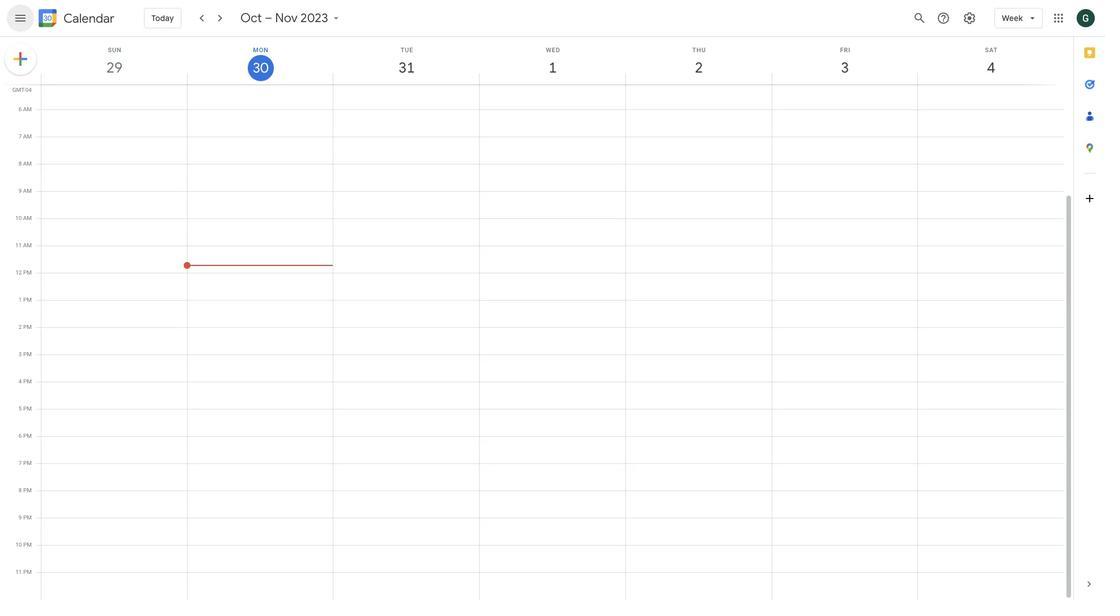 Task type: vqa. For each thing, say whether or not it's contained in the screenshot.
the middle *
no



Task type: locate. For each thing, give the bounding box(es) containing it.
1 vertical spatial 8
[[19, 487, 22, 493]]

gmt-04
[[12, 87, 32, 93]]

2 8 from the top
[[19, 487, 22, 493]]

0 vertical spatial 4
[[987, 58, 995, 77]]

calendar heading
[[61, 10, 114, 26]]

mon
[[253, 47, 269, 54]]

1 pm from the top
[[23, 269, 32, 276]]

1 vertical spatial 9
[[19, 514, 22, 521]]

11 for 11 pm
[[15, 569, 22, 575]]

oct – nov 2023
[[240, 10, 328, 26]]

0 vertical spatial 7
[[19, 133, 22, 140]]

10 for 10 pm
[[15, 542, 22, 548]]

10
[[15, 215, 22, 221], [15, 542, 22, 548]]

5 pm
[[19, 406, 32, 412]]

7 down 6 am
[[19, 133, 22, 140]]

am for 9 am
[[23, 188, 32, 194]]

fri 3
[[840, 47, 851, 77]]

9 up 10 am
[[19, 188, 22, 194]]

pm up the 6 pm
[[23, 406, 32, 412]]

0 vertical spatial 10
[[15, 215, 22, 221]]

pm up the 3 pm
[[23, 324, 32, 330]]

2 down thu at the right top of the page
[[694, 58, 702, 77]]

3 link
[[832, 55, 858, 81]]

1 vertical spatial 6
[[19, 433, 22, 439]]

11
[[15, 242, 22, 248], [15, 569, 22, 575]]

am down 9 am
[[23, 215, 32, 221]]

nov
[[275, 10, 297, 26]]

1 vertical spatial 3
[[19, 351, 22, 357]]

3
[[841, 58, 849, 77], [19, 351, 22, 357]]

30
[[252, 59, 268, 77]]

pm for 1 pm
[[23, 297, 32, 303]]

0 horizontal spatial 4
[[19, 378, 22, 385]]

9 pm from the top
[[23, 487, 32, 493]]

4 am from the top
[[23, 161, 32, 167]]

0 horizontal spatial 1
[[19, 297, 22, 303]]

11 am
[[15, 242, 32, 248]]

pm up '2 pm'
[[23, 297, 32, 303]]

2 5 from the top
[[19, 406, 22, 412]]

grid containing 29
[[0, 37, 1074, 600]]

5 up gmt-
[[19, 79, 22, 85]]

7 up 8 pm
[[19, 460, 22, 466]]

0 vertical spatial 11
[[15, 242, 22, 248]]

1 vertical spatial 1
[[19, 297, 22, 303]]

1 down wed
[[548, 58, 556, 77]]

1 column header
[[479, 37, 626, 85]]

1 am from the top
[[23, 79, 32, 85]]

4 down the 3 pm
[[19, 378, 22, 385]]

11 down 10 pm
[[15, 569, 22, 575]]

am up 9 am
[[23, 161, 32, 167]]

tue
[[401, 47, 413, 54]]

week
[[1002, 13, 1023, 23]]

6 am from the top
[[23, 215, 32, 221]]

8 am
[[19, 161, 32, 167]]

pm for 11 pm
[[23, 569, 32, 575]]

1 vertical spatial 2
[[19, 324, 22, 330]]

pm down 8 pm
[[23, 514, 32, 521]]

–
[[265, 10, 272, 26]]

12
[[15, 269, 22, 276]]

5 am from the top
[[23, 188, 32, 194]]

week button
[[995, 5, 1043, 32]]

2 link
[[686, 55, 712, 81]]

am
[[23, 79, 32, 85], [23, 106, 32, 112], [23, 133, 32, 140], [23, 161, 32, 167], [23, 188, 32, 194], [23, 215, 32, 221], [23, 242, 32, 248]]

3 pm from the top
[[23, 324, 32, 330]]

1 6 from the top
[[19, 106, 22, 112]]

pm down 7 pm
[[23, 487, 32, 493]]

3 am from the top
[[23, 133, 32, 140]]

6 down gmt-
[[19, 106, 22, 112]]

3 down "fri"
[[841, 58, 849, 77]]

2 7 from the top
[[19, 460, 22, 466]]

1 9 from the top
[[19, 188, 22, 194]]

11 for 11 am
[[15, 242, 22, 248]]

6 for 6 pm
[[19, 433, 22, 439]]

10 up 11 am
[[15, 215, 22, 221]]

8 pm from the top
[[23, 460, 32, 466]]

7 am from the top
[[23, 242, 32, 248]]

pm down 10 pm
[[23, 569, 32, 575]]

grid
[[0, 37, 1074, 600]]

7 for 7 am
[[19, 133, 22, 140]]

10 up 11 pm in the bottom left of the page
[[15, 542, 22, 548]]

pm for 2 pm
[[23, 324, 32, 330]]

4 down sat
[[987, 58, 995, 77]]

2 9 from the top
[[19, 514, 22, 521]]

5 am
[[19, 79, 32, 85]]

0 vertical spatial 5
[[19, 79, 22, 85]]

1 horizontal spatial 1
[[548, 58, 556, 77]]

am down 8 am
[[23, 188, 32, 194]]

2 am from the top
[[23, 106, 32, 112]]

29 link
[[101, 55, 128, 81]]

pm up 7 pm
[[23, 433, 32, 439]]

2 pm
[[19, 324, 32, 330]]

7 am
[[19, 133, 32, 140]]

pm
[[23, 269, 32, 276], [23, 297, 32, 303], [23, 324, 32, 330], [23, 351, 32, 357], [23, 378, 32, 385], [23, 406, 32, 412], [23, 433, 32, 439], [23, 460, 32, 466], [23, 487, 32, 493], [23, 514, 32, 521], [23, 542, 32, 548], [23, 569, 32, 575]]

pm down '2 pm'
[[23, 351, 32, 357]]

10 pm from the top
[[23, 514, 32, 521]]

am up 12 pm on the left of the page
[[23, 242, 32, 248]]

2 10 from the top
[[15, 542, 22, 548]]

1
[[548, 58, 556, 77], [19, 297, 22, 303]]

pm up 8 pm
[[23, 460, 32, 466]]

8 up 9 am
[[19, 161, 22, 167]]

2023
[[300, 10, 328, 26]]

am up 04
[[23, 79, 32, 85]]

3 pm
[[19, 351, 32, 357]]

am down 04
[[23, 106, 32, 112]]

tab list
[[1074, 37, 1105, 568]]

mon 30
[[252, 47, 269, 77]]

5 up the 6 pm
[[19, 406, 22, 412]]

pm for 12 pm
[[23, 269, 32, 276]]

1 horizontal spatial 4
[[987, 58, 995, 77]]

am for 5 am
[[23, 79, 32, 85]]

1 5 from the top
[[19, 79, 22, 85]]

2 column header
[[626, 37, 772, 85]]

1 vertical spatial 11
[[15, 569, 22, 575]]

1 horizontal spatial 3
[[841, 58, 849, 77]]

0 vertical spatial 2
[[694, 58, 702, 77]]

7 pm from the top
[[23, 433, 32, 439]]

pm for 3 pm
[[23, 351, 32, 357]]

5 pm from the top
[[23, 378, 32, 385]]

1 inside wed 1
[[548, 58, 556, 77]]

1 vertical spatial 10
[[15, 542, 22, 548]]

0 vertical spatial 6
[[19, 106, 22, 112]]

am up 8 am
[[23, 133, 32, 140]]

0 vertical spatial 1
[[548, 58, 556, 77]]

sun
[[108, 47, 122, 54]]

2 6 from the top
[[19, 433, 22, 439]]

8 up '9 pm'
[[19, 487, 22, 493]]

2
[[694, 58, 702, 77], [19, 324, 22, 330]]

tue 31
[[398, 47, 414, 77]]

main drawer image
[[14, 11, 27, 25]]

1 vertical spatial 7
[[19, 460, 22, 466]]

am for 8 am
[[23, 161, 32, 167]]

9 for 9 am
[[19, 188, 22, 194]]

11 pm
[[15, 569, 32, 575]]

pm right 12
[[23, 269, 32, 276]]

2 up the 3 pm
[[19, 324, 22, 330]]

6 pm
[[19, 433, 32, 439]]

31
[[398, 58, 414, 77]]

0 vertical spatial 9
[[19, 188, 22, 194]]

1 vertical spatial 4
[[19, 378, 22, 385]]

3 down '2 pm'
[[19, 351, 22, 357]]

2 11 from the top
[[15, 569, 22, 575]]

today button
[[144, 5, 181, 32]]

1 7 from the top
[[19, 133, 22, 140]]

0 vertical spatial 8
[[19, 161, 22, 167]]

pm down '9 pm'
[[23, 542, 32, 548]]

4 pm
[[19, 378, 32, 385]]

11 up 12
[[15, 242, 22, 248]]

8 pm
[[19, 487, 32, 493]]

9
[[19, 188, 22, 194], [19, 514, 22, 521]]

pm down the 3 pm
[[23, 378, 32, 385]]

4 pm from the top
[[23, 351, 32, 357]]

7
[[19, 133, 22, 140], [19, 460, 22, 466]]

9 up 10 pm
[[19, 514, 22, 521]]

6
[[19, 106, 22, 112], [19, 433, 22, 439]]

4 link
[[978, 55, 1005, 81]]

1 11 from the top
[[15, 242, 22, 248]]

12 pm from the top
[[23, 569, 32, 575]]

1 down 12
[[19, 297, 22, 303]]

8
[[19, 161, 22, 167], [19, 487, 22, 493]]

0 horizontal spatial 2
[[19, 324, 22, 330]]

0 vertical spatial 3
[[841, 58, 849, 77]]

6 up 7 pm
[[19, 433, 22, 439]]

1 horizontal spatial 2
[[694, 58, 702, 77]]

7 for 7 pm
[[19, 460, 22, 466]]

5
[[19, 79, 22, 85], [19, 406, 22, 412]]

wed 1
[[546, 47, 560, 77]]

1 8 from the top
[[19, 161, 22, 167]]

11 pm from the top
[[23, 542, 32, 548]]

1 vertical spatial 5
[[19, 406, 22, 412]]

4
[[987, 58, 995, 77], [19, 378, 22, 385]]

6 am
[[19, 106, 32, 112]]

am for 11 am
[[23, 242, 32, 248]]

8 for 8 pm
[[19, 487, 22, 493]]

2 pm from the top
[[23, 297, 32, 303]]

6 pm from the top
[[23, 406, 32, 412]]

1 10 from the top
[[15, 215, 22, 221]]



Task type: describe. For each thing, give the bounding box(es) containing it.
29 column header
[[41, 37, 188, 85]]

30 link
[[248, 55, 274, 81]]

30 column header
[[187, 37, 334, 85]]

am for 7 am
[[23, 133, 32, 140]]

sat
[[985, 47, 998, 54]]

12 pm
[[15, 269, 32, 276]]

31 link
[[394, 55, 420, 81]]

3 inside fri 3
[[841, 58, 849, 77]]

oct
[[240, 10, 262, 26]]

oct – nov 2023 button
[[236, 10, 346, 26]]

pm for 10 pm
[[23, 542, 32, 548]]

settings menu image
[[963, 11, 977, 25]]

04
[[25, 87, 32, 93]]

am for 10 am
[[23, 215, 32, 221]]

pm for 4 pm
[[23, 378, 32, 385]]

pm for 7 pm
[[23, 460, 32, 466]]

pm for 9 pm
[[23, 514, 32, 521]]

10 for 10 am
[[15, 215, 22, 221]]

7 pm
[[19, 460, 32, 466]]

2 inside thu 2
[[694, 58, 702, 77]]

1 pm
[[19, 297, 32, 303]]

gmt-
[[12, 87, 25, 93]]

9 pm
[[19, 514, 32, 521]]

3 column header
[[772, 37, 918, 85]]

8 for 8 am
[[19, 161, 22, 167]]

pm for 6 pm
[[23, 433, 32, 439]]

4 inside "sat 4"
[[987, 58, 995, 77]]

calendar
[[64, 10, 114, 26]]

10 am
[[15, 215, 32, 221]]

9 for 9 pm
[[19, 514, 22, 521]]

1 link
[[540, 55, 566, 81]]

sat 4
[[985, 47, 998, 77]]

am for 6 am
[[23, 106, 32, 112]]

wed
[[546, 47, 560, 54]]

29
[[106, 58, 122, 77]]

4 column header
[[918, 37, 1065, 85]]

thu 2
[[693, 47, 706, 77]]

fri
[[840, 47, 851, 54]]

5 for 5 am
[[19, 79, 22, 85]]

pm for 8 pm
[[23, 487, 32, 493]]

pm for 5 pm
[[23, 406, 32, 412]]

6 for 6 am
[[19, 106, 22, 112]]

5 for 5 pm
[[19, 406, 22, 412]]

today
[[151, 13, 174, 23]]

9 am
[[19, 188, 32, 194]]

calendar element
[[36, 7, 114, 32]]

sun 29
[[106, 47, 122, 77]]

0 horizontal spatial 3
[[19, 351, 22, 357]]

31 column header
[[333, 37, 480, 85]]

thu
[[693, 47, 706, 54]]

10 pm
[[15, 542, 32, 548]]



